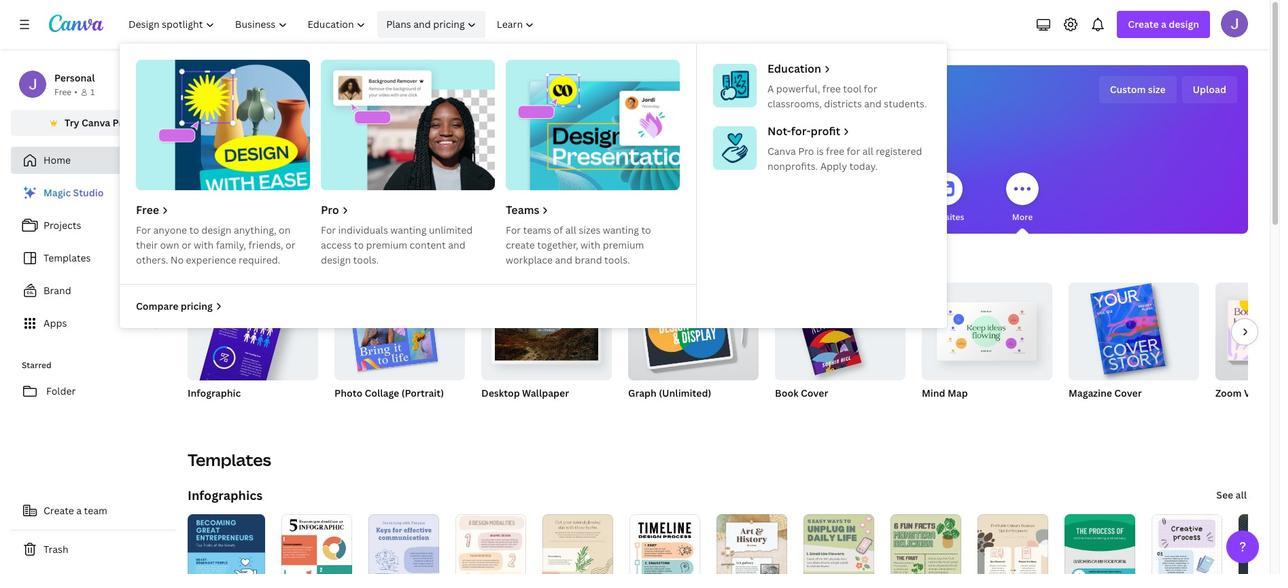 Task type: describe. For each thing, give the bounding box(es) containing it.
and inside 'popup button'
[[414, 18, 431, 31]]

for you button
[[397, 163, 430, 234]]

1
[[90, 86, 95, 98]]

try canva pro
[[65, 116, 128, 129]]

magazine cover group
[[1069, 277, 1200, 418]]

(portrait)
[[402, 387, 444, 400]]

premium inside for individuals wanting unlimited access to premium content and design tools.
[[366, 239, 407, 252]]

content
[[410, 239, 446, 252]]

individuals
[[338, 224, 388, 237]]

more
[[1013, 212, 1033, 223]]

personal
[[54, 71, 95, 84]]

magic studio link
[[11, 180, 177, 207]]

upload button
[[1182, 76, 1238, 103]]

2 horizontal spatial all
[[1236, 489, 1247, 502]]

you inside button
[[414, 212, 428, 223]]

for for education
[[864, 82, 878, 95]]

to inside for anyone to design anything, on their own or with family, friends, or others. no experience required.
[[189, 224, 199, 237]]

2 or from the left
[[286, 239, 296, 252]]

apply
[[821, 160, 847, 173]]

own
[[160, 239, 179, 252]]

infographic
[[188, 387, 241, 400]]

profit
[[811, 124, 841, 139]]

pro inside 'canva pro is free for all registered nonprofits. apply today.'
[[799, 145, 814, 158]]

free •
[[54, 86, 77, 98]]

design inside for individuals wanting unlimited access to premium content and design tools.
[[321, 254, 351, 267]]

custom
[[1110, 83, 1146, 96]]

all inside 'for teams of all sizes wanting to create together, with premium workplace and brand tools.'
[[566, 224, 577, 237]]

size
[[1149, 83, 1166, 96]]

tools. inside for individuals wanting unlimited access to premium content and design tools.
[[353, 254, 379, 267]]

for for pro
[[321, 224, 336, 237]]

home
[[44, 154, 71, 167]]

media
[[719, 212, 743, 223]]

templates link
[[11, 245, 177, 272]]

desktop wallpaper
[[482, 387, 569, 400]]

magic
[[44, 186, 71, 199]]

plans
[[386, 18, 411, 31]]

premium inside 'for teams of all sizes wanting to create together, with premium workplace and brand tools.'
[[603, 239, 644, 252]]

plans and pricing button
[[378, 11, 486, 38]]

group for book cover
[[775, 283, 906, 381]]

classrooms,
[[768, 97, 822, 110]]

with for teams
[[581, 239, 601, 252]]

presentations
[[614, 212, 670, 223]]

compare pricing
[[136, 300, 213, 313]]

zoom virtual background group
[[1216, 283, 1281, 418]]

apps
[[44, 317, 67, 330]]

tools. inside 'for teams of all sizes wanting to create together, with premium workplace and brand tools.'
[[605, 254, 630, 267]]

folder
[[46, 385, 76, 398]]

create a design
[[1129, 18, 1200, 31]]

websites
[[929, 212, 965, 223]]

custom size button
[[1099, 76, 1177, 103]]

create for create a team
[[44, 505, 74, 518]]

sizes
[[579, 224, 601, 237]]

collage
[[365, 387, 399, 400]]

see all link
[[1216, 482, 1249, 509]]

plans and pricing
[[386, 18, 465, 31]]

something
[[210, 256, 273, 272]]

anyone
[[153, 224, 187, 237]]

canva inside 'canva pro is free for all registered nonprofits. apply today.'
[[768, 145, 796, 158]]

group for mind map
[[922, 277, 1053, 381]]

book cover
[[775, 387, 829, 400]]

to inside for individuals wanting unlimited access to premium content and design tools.
[[354, 239, 364, 252]]

folder button
[[11, 378, 177, 405]]

today?
[[790, 81, 867, 110]]

and inside a powerful, free tool for classrooms, districts and students.
[[865, 97, 882, 110]]

book cover group
[[775, 283, 906, 418]]

others.
[[136, 254, 168, 267]]

apps link
[[11, 310, 177, 337]]

for-
[[791, 124, 811, 139]]

wanting inside for individuals wanting unlimited access to premium content and design tools.
[[391, 224, 427, 237]]

canva inside button
[[82, 116, 110, 129]]

what will you design today?
[[570, 81, 867, 110]]

powerful,
[[777, 82, 820, 95]]

for inside button
[[399, 212, 412, 223]]

social media
[[693, 212, 743, 223]]

infographics link
[[188, 488, 263, 504]]

for for teams
[[506, 224, 521, 237]]

together,
[[537, 239, 579, 252]]

magic studio
[[44, 186, 104, 199]]

to inside 'for teams of all sizes wanting to create together, with premium workplace and brand tools.'
[[642, 224, 651, 237]]

students.
[[884, 97, 927, 110]]

pricing inside 'popup button'
[[433, 18, 465, 31]]

design inside for anyone to design anything, on their own or with family, friends, or others. no experience required.
[[201, 224, 232, 237]]

free inside a powerful, free tool for classrooms, districts and students.
[[823, 82, 841, 95]]

group for magazine cover
[[1069, 277, 1200, 381]]

projects link
[[11, 212, 177, 239]]

compare pricing link
[[136, 299, 224, 314]]

see
[[1217, 489, 1234, 502]]

1 horizontal spatial templates
[[188, 449, 271, 471]]

and inside for individuals wanting unlimited access to premium content and design tools.
[[448, 239, 466, 252]]

mind
[[922, 387, 946, 400]]

whiteboards
[[540, 212, 591, 223]]

photo
[[335, 387, 363, 400]]

(unlimited)
[[659, 387, 712, 400]]

1 horizontal spatial you
[[671, 81, 712, 110]]

virtual
[[1244, 387, 1276, 400]]

not-for-profit
[[768, 124, 841, 139]]

0 horizontal spatial templates
[[44, 252, 91, 265]]

zoom
[[1216, 387, 1242, 400]]

photo collage (portrait)
[[335, 387, 444, 400]]

trash
[[44, 543, 68, 556]]

a powerful, free tool for classrooms, districts and students.
[[768, 82, 927, 110]]

will
[[632, 81, 667, 110]]

photo collage (portrait) group
[[335, 283, 465, 418]]



Task type: vqa. For each thing, say whether or not it's contained in the screenshot.


Task type: locate. For each thing, give the bounding box(es) containing it.
tool
[[844, 82, 862, 95]]

to
[[189, 224, 199, 237], [642, 224, 651, 237], [354, 239, 364, 252]]

0 horizontal spatial try
[[65, 116, 79, 129]]

magazine
[[1069, 387, 1113, 400]]

1 horizontal spatial tools.
[[605, 254, 630, 267]]

graph
[[628, 387, 657, 400]]

team
[[84, 505, 107, 518]]

free inside plans and pricing menu
[[136, 203, 159, 218]]

1 vertical spatial pricing
[[181, 300, 213, 313]]

for up access
[[321, 224, 336, 237]]

pro up access
[[321, 203, 339, 218]]

pricing right the compare
[[181, 300, 213, 313]]

a inside dropdown button
[[1162, 18, 1167, 31]]

jacob simon image
[[1221, 10, 1249, 37]]

for teams of all sizes wanting to create together, with premium workplace and brand tools.
[[506, 224, 651, 267]]

and inside 'for teams of all sizes wanting to create together, with premium workplace and brand tools.'
[[555, 254, 573, 267]]

social media button
[[693, 163, 743, 234]]

cover inside 'group'
[[801, 387, 829, 400]]

0 horizontal spatial or
[[182, 239, 192, 252]]

for up "today."
[[847, 145, 861, 158]]

anything,
[[234, 224, 277, 237]]

create inside button
[[44, 505, 74, 518]]

free inside 'canva pro is free for all registered nonprofits. apply today.'
[[826, 145, 845, 158]]

all inside 'canva pro is free for all registered nonprofits. apply today.'
[[863, 145, 874, 158]]

custom size
[[1110, 83, 1166, 96]]

group for desktop wallpaper
[[482, 283, 612, 381]]

create for create a design
[[1129, 18, 1159, 31]]

0 vertical spatial you
[[671, 81, 712, 110]]

brand link
[[11, 277, 177, 305]]

teams
[[523, 224, 551, 237]]

and down unlimited on the left top of the page
[[448, 239, 466, 252]]

1 vertical spatial try
[[188, 256, 207, 272]]

book
[[775, 387, 799, 400]]

for you
[[399, 212, 428, 223]]

and right districts
[[865, 97, 882, 110]]

2 with from the left
[[581, 239, 601, 252]]

•
[[74, 86, 77, 98]]

design left jacob simon icon
[[1169, 18, 1200, 31]]

1 horizontal spatial wanting
[[603, 224, 639, 237]]

pricing inside menu
[[181, 300, 213, 313]]

to down presentations
[[642, 224, 651, 237]]

0 vertical spatial free
[[54, 86, 72, 98]]

0 horizontal spatial with
[[194, 239, 214, 252]]

1 horizontal spatial try
[[188, 256, 207, 272]]

pricing right plans
[[433, 18, 465, 31]]

canva pro is free for all registered nonprofits. apply today.
[[768, 145, 923, 173]]

1 horizontal spatial to
[[354, 239, 364, 252]]

starred
[[22, 360, 52, 371]]

for right tool
[[864, 82, 878, 95]]

upload
[[1193, 83, 1227, 96]]

a for design
[[1162, 18, 1167, 31]]

magazine cover
[[1069, 387, 1142, 400]]

create left team
[[44, 505, 74, 518]]

2 premium from the left
[[603, 239, 644, 252]]

cover for book cover
[[801, 387, 829, 400]]

free
[[823, 82, 841, 95], [826, 145, 845, 158]]

1 vertical spatial all
[[566, 224, 577, 237]]

for inside a powerful, free tool for classrooms, districts and students.
[[864, 82, 878, 95]]

1 vertical spatial pro
[[799, 145, 814, 158]]

1 vertical spatial you
[[414, 212, 428, 223]]

wanting inside 'for teams of all sizes wanting to create together, with premium workplace and brand tools.'
[[603, 224, 639, 237]]

free up districts
[[823, 82, 841, 95]]

all
[[863, 145, 874, 158], [566, 224, 577, 237], [1236, 489, 1247, 502]]

free for free
[[136, 203, 159, 218]]

group for photo collage (portrait)
[[335, 283, 465, 381]]

and down together,
[[555, 254, 573, 267]]

2 horizontal spatial to
[[642, 224, 651, 237]]

1 cover from the left
[[801, 387, 829, 400]]

0 vertical spatial pricing
[[433, 18, 465, 31]]

home link
[[11, 147, 177, 174]]

templates
[[44, 252, 91, 265], [188, 449, 271, 471]]

templates up the infographics link at the bottom
[[188, 449, 271, 471]]

to down the individuals in the top left of the page
[[354, 239, 364, 252]]

0 horizontal spatial pricing
[[181, 300, 213, 313]]

design up family,
[[201, 224, 232, 237]]

whiteboards button
[[540, 163, 591, 234]]

desktop
[[482, 387, 520, 400]]

infographics
[[188, 488, 263, 504]]

pro
[[113, 116, 128, 129], [799, 145, 814, 158], [321, 203, 339, 218]]

registered
[[876, 145, 923, 158]]

a up size
[[1162, 18, 1167, 31]]

free up apply
[[826, 145, 845, 158]]

0 vertical spatial create
[[1129, 18, 1159, 31]]

for inside 'canva pro is free for all registered nonprofits. apply today.'
[[847, 145, 861, 158]]

pricing
[[433, 18, 465, 31], [181, 300, 213, 313]]

2 wanting from the left
[[603, 224, 639, 237]]

group for graph (unlimited)
[[628, 283, 759, 381]]

2 cover from the left
[[1115, 387, 1142, 400]]

1 vertical spatial templates
[[188, 449, 271, 471]]

wallpaper
[[522, 387, 569, 400]]

map
[[948, 387, 968, 400]]

0 horizontal spatial canva
[[82, 116, 110, 129]]

pro up home link
[[113, 116, 128, 129]]

1 horizontal spatial create
[[1129, 18, 1159, 31]]

0 vertical spatial a
[[1162, 18, 1167, 31]]

0 vertical spatial for
[[864, 82, 878, 95]]

create
[[1129, 18, 1159, 31], [44, 505, 74, 518]]

1 vertical spatial a
[[76, 505, 82, 518]]

design inside dropdown button
[[1169, 18, 1200, 31]]

for anyone to design anything, on their own or with family, friends, or others. no experience required.
[[136, 224, 296, 267]]

their
[[136, 239, 158, 252]]

a inside button
[[76, 505, 82, 518]]

graph (unlimited) group
[[628, 283, 759, 418]]

try down • at the top left
[[65, 116, 79, 129]]

wanting down for you
[[391, 224, 427, 237]]

1 horizontal spatial or
[[286, 239, 296, 252]]

1 horizontal spatial a
[[1162, 18, 1167, 31]]

for for free
[[136, 224, 151, 237]]

access
[[321, 239, 352, 252]]

cover right book at bottom right
[[801, 387, 829, 400]]

0 vertical spatial templates
[[44, 252, 91, 265]]

0 vertical spatial pro
[[113, 116, 128, 129]]

1 horizontal spatial with
[[581, 239, 601, 252]]

0 horizontal spatial to
[[189, 224, 199, 237]]

for inside for individuals wanting unlimited access to premium content and design tools.
[[321, 224, 336, 237]]

for up for individuals wanting unlimited access to premium content and design tools. at the left of page
[[399, 212, 412, 223]]

and right plans
[[414, 18, 431, 31]]

for inside for anyone to design anything, on their own or with family, friends, or others. no experience required.
[[136, 224, 151, 237]]

1 or from the left
[[182, 239, 192, 252]]

1 horizontal spatial premium
[[603, 239, 644, 252]]

for up their
[[136, 224, 151, 237]]

today.
[[850, 160, 878, 173]]

1 horizontal spatial all
[[863, 145, 874, 158]]

all right of
[[566, 224, 577, 237]]

infographic group
[[186, 273, 318, 447]]

see all
[[1217, 489, 1247, 502]]

0 horizontal spatial pro
[[113, 116, 128, 129]]

list
[[11, 180, 177, 337]]

0 horizontal spatial a
[[76, 505, 82, 518]]

websites button
[[929, 163, 965, 234]]

or down 'on'
[[286, 239, 296, 252]]

mind map group
[[922, 277, 1053, 418]]

top level navigation element
[[120, 11, 947, 328]]

try inside try canva pro button
[[65, 116, 79, 129]]

1 horizontal spatial pricing
[[433, 18, 465, 31]]

0 vertical spatial all
[[863, 145, 874, 158]]

2 tools. from the left
[[605, 254, 630, 267]]

required.
[[239, 254, 281, 267]]

0 horizontal spatial for
[[847, 145, 861, 158]]

create a design button
[[1118, 11, 1211, 38]]

0 horizontal spatial create
[[44, 505, 74, 518]]

0 horizontal spatial free
[[54, 86, 72, 98]]

1 with from the left
[[194, 239, 214, 252]]

1 vertical spatial for
[[847, 145, 861, 158]]

pro left is
[[799, 145, 814, 158]]

0 horizontal spatial wanting
[[391, 224, 427, 237]]

or right own
[[182, 239, 192, 252]]

with
[[194, 239, 214, 252], [581, 239, 601, 252]]

0 vertical spatial try
[[65, 116, 79, 129]]

try for try something new
[[188, 256, 207, 272]]

create up the custom size
[[1129, 18, 1159, 31]]

for individuals wanting unlimited access to premium content and design tools.
[[321, 224, 473, 267]]

for inside 'for teams of all sizes wanting to create together, with premium workplace and brand tools.'
[[506, 224, 521, 237]]

with up experience
[[194, 239, 214, 252]]

0 vertical spatial free
[[823, 82, 841, 95]]

1 horizontal spatial pro
[[321, 203, 339, 218]]

cover right magazine
[[1115, 387, 1142, 400]]

of
[[554, 224, 563, 237]]

with for free
[[194, 239, 214, 252]]

0 horizontal spatial tools.
[[353, 254, 379, 267]]

design down access
[[321, 254, 351, 267]]

1 tools. from the left
[[353, 254, 379, 267]]

free for free •
[[54, 86, 72, 98]]

2 horizontal spatial pro
[[799, 145, 814, 158]]

tools. right 'brand'
[[605, 254, 630, 267]]

free left • at the top left
[[54, 86, 72, 98]]

for for not-for-profit
[[847, 145, 861, 158]]

create inside dropdown button
[[1129, 18, 1159, 31]]

nonprofits.
[[768, 160, 818, 173]]

new
[[276, 256, 300, 272]]

experience
[[186, 254, 236, 267]]

group
[[186, 273, 318, 447], [922, 277, 1053, 381], [1069, 277, 1200, 381], [335, 283, 465, 381], [482, 283, 612, 381], [628, 283, 759, 381], [775, 283, 906, 381], [1216, 283, 1281, 381]]

compare
[[136, 300, 178, 313]]

free up the anyone
[[136, 203, 159, 218]]

1 vertical spatial free
[[826, 145, 845, 158]]

you up content
[[414, 212, 428, 223]]

a
[[768, 82, 774, 95]]

studio
[[73, 186, 104, 199]]

desktop wallpaper group
[[482, 283, 612, 418]]

premium down presentations
[[603, 239, 644, 252]]

1 vertical spatial free
[[136, 203, 159, 218]]

1 horizontal spatial free
[[136, 203, 159, 218]]

wanting down presentations
[[603, 224, 639, 237]]

brand
[[44, 284, 71, 297]]

1 horizontal spatial for
[[864, 82, 878, 95]]

tools.
[[353, 254, 379, 267], [605, 254, 630, 267]]

for up create
[[506, 224, 521, 237]]

a for team
[[76, 505, 82, 518]]

2 vertical spatial pro
[[321, 203, 339, 218]]

group for infographic
[[186, 273, 318, 447]]

with down sizes
[[581, 239, 601, 252]]

try right the no
[[188, 256, 207, 272]]

workplace
[[506, 254, 553, 267]]

design up not-
[[716, 81, 786, 110]]

folder link
[[11, 378, 177, 405]]

create
[[506, 239, 535, 252]]

tools. down the individuals in the top left of the page
[[353, 254, 379, 267]]

with inside 'for teams of all sizes wanting to create together, with premium workplace and brand tools.'
[[581, 239, 601, 252]]

try canva pro button
[[11, 110, 177, 136]]

1 vertical spatial canva
[[768, 145, 796, 158]]

templates down the projects
[[44, 252, 91, 265]]

0 horizontal spatial cover
[[801, 387, 829, 400]]

0 vertical spatial canva
[[82, 116, 110, 129]]

more button
[[1007, 163, 1039, 234]]

brand
[[575, 254, 602, 267]]

a left team
[[76, 505, 82, 518]]

1 vertical spatial create
[[44, 505, 74, 518]]

0 horizontal spatial you
[[414, 212, 428, 223]]

friends,
[[249, 239, 283, 252]]

try for try canva pro
[[65, 116, 79, 129]]

premium down the individuals in the top left of the page
[[366, 239, 407, 252]]

plans and pricing menu
[[120, 44, 947, 328]]

None search field
[[514, 126, 922, 154]]

0 horizontal spatial all
[[566, 224, 577, 237]]

with inside for anyone to design anything, on their own or with family, friends, or others. no experience required.
[[194, 239, 214, 252]]

canva up nonprofits.
[[768, 145, 796, 158]]

canva down 1
[[82, 116, 110, 129]]

2 vertical spatial all
[[1236, 489, 1247, 502]]

cover for magazine cover
[[1115, 387, 1142, 400]]

1 premium from the left
[[366, 239, 407, 252]]

pro inside button
[[113, 116, 128, 129]]

try something new
[[188, 256, 300, 272]]

for
[[399, 212, 412, 223], [136, 224, 151, 237], [321, 224, 336, 237], [506, 224, 521, 237]]

not-
[[768, 124, 791, 139]]

1 wanting from the left
[[391, 224, 427, 237]]

presentations button
[[614, 163, 670, 234]]

all up "today."
[[863, 145, 874, 158]]

projects
[[44, 219, 81, 232]]

you right will
[[671, 81, 712, 110]]

create a team
[[44, 505, 107, 518]]

on
[[279, 224, 291, 237]]

1 horizontal spatial cover
[[1115, 387, 1142, 400]]

to right the anyone
[[189, 224, 199, 237]]

cover inside group
[[1115, 387, 1142, 400]]

0 horizontal spatial premium
[[366, 239, 407, 252]]

b
[[1278, 387, 1281, 400]]

trash link
[[11, 537, 177, 564]]

list containing magic studio
[[11, 180, 177, 337]]

mind map
[[922, 387, 968, 400]]

1 horizontal spatial canva
[[768, 145, 796, 158]]

all right see
[[1236, 489, 1247, 502]]



